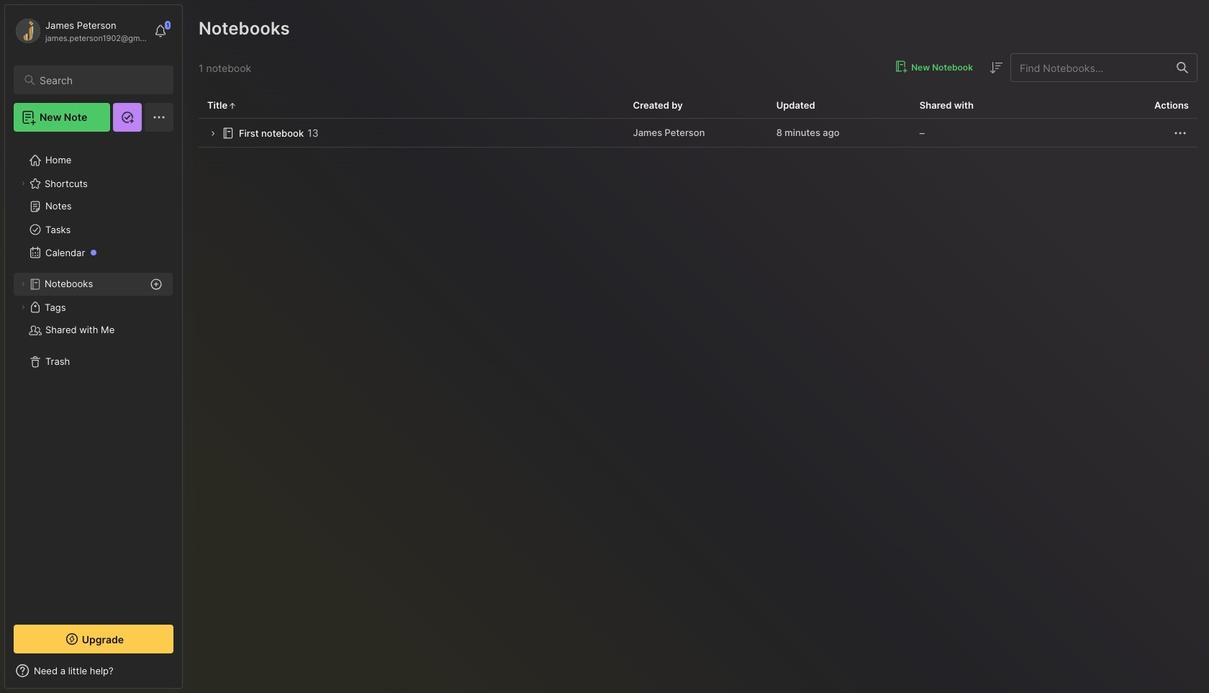 Task type: vqa. For each thing, say whether or not it's contained in the screenshot.
Remind me to take notes: text field
no



Task type: locate. For each thing, give the bounding box(es) containing it.
row
[[199, 119, 1198, 148]]

click to collapse image
[[182, 667, 193, 684]]

Search text field
[[40, 73, 161, 87]]

more actions image
[[1172, 124, 1189, 142]]

Account field
[[14, 17, 147, 45]]

More actions field
[[1172, 124, 1189, 142]]

None search field
[[40, 71, 161, 89]]

Sort field
[[988, 59, 1005, 76]]

tree
[[5, 140, 182, 612]]



Task type: describe. For each thing, give the bounding box(es) containing it.
expand tags image
[[19, 303, 27, 312]]

arrow image
[[207, 128, 218, 139]]

none search field inside main element
[[40, 71, 161, 89]]

Find Notebooks… text field
[[1012, 56, 1169, 80]]

tree inside main element
[[5, 140, 182, 612]]

main element
[[0, 0, 187, 693]]

expand notebooks image
[[19, 280, 27, 289]]

WHAT'S NEW field
[[5, 660, 182, 683]]

sort options image
[[988, 59, 1005, 76]]



